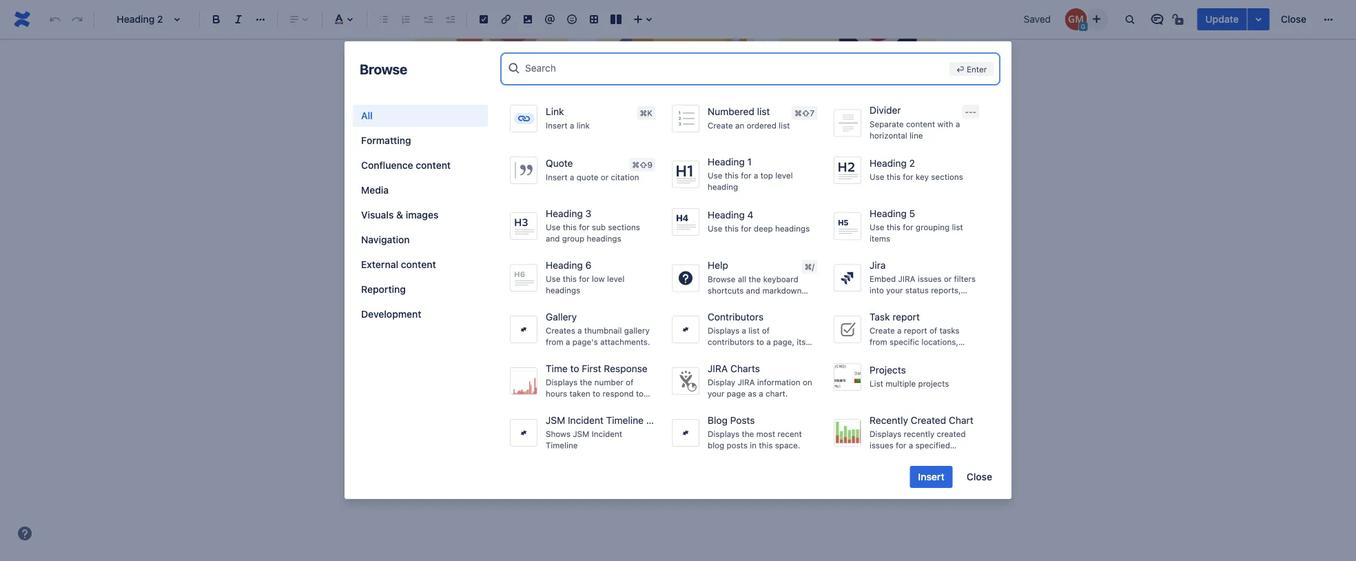 Task type: locate. For each thing, give the bounding box(es) containing it.
1 horizontal spatial timeline
[[607, 415, 644, 426]]

0 vertical spatial status
[[906, 285, 929, 295]]

browse down 'bullet list ⌘⇧8' icon
[[360, 61, 408, 77]]

0 vertical spatial jira
[[899, 274, 916, 284]]

1 horizontal spatial as
[[899, 452, 908, 461]]

0 horizontal spatial issues
[[546, 400, 570, 410]]

this for 6
[[563, 274, 577, 284]]

heading inside heading 1 use this for a top level heading
[[708, 156, 745, 168]]

incident down taken at the left bottom
[[568, 415, 604, 426]]

close right adjust update settings image
[[1282, 13, 1307, 25]]

use inside heading 4 use this for deep headings
[[708, 224, 723, 233]]

blog up company.
[[478, 298, 500, 311]]

use for heading 6
[[546, 274, 561, 284]]

0 vertical spatial notes
[[685, 107, 717, 122]]

close button right the insert button
[[959, 466, 1001, 488]]

heading left "3" on the left top of page
[[546, 208, 583, 219]]

0 horizontal spatial from
[[546, 337, 564, 347]]

jsm
[[546, 415, 566, 426], [573, 429, 590, 439]]

for down 1
[[741, 171, 752, 180]]

use up heading
[[708, 171, 723, 180]]

for down recently
[[896, 441, 907, 450]]

for inside recently created chart displays recently created issues for a specified project as a bar chart
[[896, 441, 907, 450]]

post down stream
[[503, 298, 525, 311]]

or up reports,
[[945, 274, 952, 284]]

company.
[[455, 317, 503, 330]]

this left deep
[[725, 224, 739, 233]]

and down locations,
[[927, 348, 941, 358]]

share inside create a blog post to share news and announcements with your team and company.
[[540, 298, 567, 311]]

use inside heading 1 use this for a top level heading
[[708, 171, 723, 180]]

heading 1 use this for a top level heading
[[708, 156, 793, 192]]

requirements
[[926, 297, 976, 306]]

2 horizontal spatial list
[[953, 222, 964, 232]]

level inside heading 1 use this for a top level heading
[[776, 171, 793, 180]]

1 horizontal spatial your
[[726, 298, 748, 311]]

development
[[361, 309, 422, 320]]

heading left 1
[[708, 156, 745, 168]]

recent
[[778, 429, 802, 439]]

1 vertical spatial content
[[416, 160, 451, 171]]

table image
[[586, 11, 603, 28]]

notes
[[685, 107, 717, 122], [714, 133, 741, 147]]

0 vertical spatial as
[[748, 389, 757, 398]]

use down list them here
[[870, 172, 885, 182]]

a down creates on the left bottom of page
[[566, 337, 571, 347]]

this inside heading 6 use this for low level headings
[[563, 274, 577, 284]]

for for heading 6
[[579, 274, 590, 284]]

list right ordered
[[779, 121, 790, 130]]

items
[[870, 234, 891, 243]]

0 horizontal spatial of
[[626, 378, 634, 387]]

blog inside blog posts displays the most recent blog posts in this space.
[[708, 441, 725, 450]]

jira up the display
[[708, 363, 728, 374]]

0 horizontal spatial displays
[[546, 378, 578, 387]]

as
[[748, 389, 757, 398], [899, 452, 908, 461]]

browse for browse all the keyboard shortcuts and markdown options
[[708, 274, 736, 284]]

divider
[[870, 104, 902, 116]]

hires
[[539, 130, 563, 143]]

heading inside the heading 2 use this for key sections
[[870, 158, 907, 169]]

the inside browse all the keyboard shortcuts and markdown options
[[749, 274, 761, 284]]

a up page's at the left of page
[[578, 326, 582, 336]]

and right news
[[599, 298, 617, 311]]

for left new at the left top
[[499, 130, 513, 143]]

heading inside heading 4 use this for deep headings
[[708, 209, 745, 221]]

displays up hours
[[546, 378, 578, 387]]

0 vertical spatial content
[[907, 119, 936, 129]]

shows
[[546, 429, 571, 439]]

add image, video, or file image
[[520, 11, 536, 28]]

4
[[748, 209, 754, 221]]

use up help
[[708, 224, 723, 233]]

close inside browse dialog
[[967, 471, 993, 483]]

1 vertical spatial sections
[[608, 222, 641, 232]]

add for onboarding faqs
[[425, 130, 444, 143]]

notes up meeting
[[685, 107, 717, 122]]

for down 5 at the top right
[[903, 222, 914, 232]]

status
[[906, 285, 929, 295], [901, 348, 924, 358]]

0 vertical spatial issues
[[918, 274, 942, 284]]

1 vertical spatial close
[[967, 471, 993, 483]]

create inside create a blog post to share news and announcements with your team and company.
[[434, 298, 467, 311]]

1 vertical spatial blog
[[708, 415, 728, 426]]

of
[[930, 326, 938, 336], [626, 378, 634, 387]]

team down markdown
[[751, 298, 775, 311]]

2 vertical spatial issues
[[870, 441, 894, 450]]

task report create a report of tasks from specific locations, people, status and more.
[[870, 311, 965, 358]]

release
[[870, 297, 898, 306]]

an
[[736, 121, 745, 130]]

a inside heading 1 use this for a top level heading
[[754, 171, 759, 180]]

0 horizontal spatial timeline
[[546, 441, 578, 450]]

0 horizontal spatial as
[[748, 389, 757, 398]]

announcements
[[620, 298, 700, 311]]

headings down sub
[[587, 234, 622, 243]]

0 horizontal spatial list
[[822, 134, 840, 147]]

1 horizontal spatial list
[[870, 379, 884, 389]]

1 horizontal spatial jira
[[738, 378, 755, 387]]

close
[[1282, 13, 1307, 25], [967, 471, 993, 483]]

as left bar
[[899, 452, 908, 461]]

a inside jira charts display jira information on your page as a chart.
[[759, 389, 764, 398]]

0 vertical spatial list
[[822, 134, 840, 147]]

headings up news
[[546, 285, 581, 295]]

0 vertical spatial sections
[[932, 172, 964, 182]]

outdent ⇧tab image
[[420, 11, 436, 28]]

1 vertical spatial browse
[[708, 274, 736, 284]]

this for 1
[[725, 171, 739, 180]]

projects list multiple projects
[[870, 364, 950, 389]]

and down 'all'
[[747, 286, 761, 295]]

1 - from the left
[[966, 107, 969, 117]]

content down the blog posts icon
[[401, 259, 436, 270]]

of up locations,
[[930, 326, 938, 336]]

specific
[[890, 337, 920, 347]]

quote
[[546, 157, 573, 169]]

displays inside time to first response displays the number of hours taken to respond to issues for a project or filter.
[[546, 378, 578, 387]]

this
[[725, 171, 739, 180], [887, 172, 901, 182], [563, 222, 577, 232], [887, 222, 901, 232], [725, 224, 739, 233], [563, 274, 577, 284], [759, 441, 773, 450]]

0 vertical spatial post
[[483, 211, 505, 224]]

the right 'all'
[[749, 274, 761, 284]]

blog
[[458, 211, 480, 224], [478, 298, 500, 311], [708, 441, 725, 450]]

team up the group
[[550, 211, 575, 224]]

the up in at the bottom of the page
[[742, 429, 755, 439]]

from down creates on the left bottom of page
[[546, 337, 564, 347]]

blog for create a blog post to share news and announcements with your team and company.
[[478, 298, 500, 311]]

quote
[[577, 172, 599, 182]]

a left top
[[754, 171, 759, 180]]

keyboard
[[764, 274, 799, 284]]

create a blog post to share team news. it will automatically appear here once it's published.
[[414, 211, 864, 224]]

0 vertical spatial browse
[[360, 61, 408, 77]]

blog down the blog posts icon
[[434, 268, 465, 287]]

0 horizontal spatial jira
[[708, 363, 728, 374]]

1 horizontal spatial level
[[776, 171, 793, 180]]

0 horizontal spatial blog
[[434, 268, 465, 287]]

heading inside heading 6 use this for low level headings
[[546, 260, 583, 271]]

1 horizontal spatial sections
[[932, 172, 964, 182]]

emoji image
[[564, 11, 581, 28]]

2 vertical spatial jira
[[738, 378, 755, 387]]

notes,
[[900, 297, 924, 306]]

goals
[[859, 107, 891, 122]]

use left news.
[[546, 222, 561, 232]]

6
[[586, 260, 592, 271]]

your down shortcuts
[[726, 298, 748, 311]]

project inside recently created chart displays recently created issues for a specified project as a bar chart
[[870, 452, 897, 461]]

1 horizontal spatial project
[[870, 452, 897, 461]]

1 vertical spatial your
[[726, 298, 748, 311]]

for left low
[[579, 274, 590, 284]]

0 horizontal spatial with
[[702, 298, 723, 311]]

list
[[822, 134, 840, 147], [870, 379, 884, 389]]

your inside create a blog post to share news and announcements with your team and company.
[[726, 298, 748, 311]]

add left links
[[610, 133, 630, 147]]

2 vertical spatial blog
[[708, 441, 725, 450]]

displays down the recently
[[870, 429, 902, 439]]

2 - from the left
[[969, 107, 973, 117]]

2 vertical spatial list
[[953, 222, 964, 232]]

2 horizontal spatial your
[[887, 285, 904, 295]]

your up release
[[887, 285, 904, 295]]

external content button
[[353, 254, 488, 276]]

create up navigation button
[[414, 211, 447, 224]]

respond
[[603, 389, 634, 398]]

team
[[550, 211, 575, 224], [751, 298, 775, 311]]

heading 3 use this for sub sections and group headings
[[546, 208, 641, 243]]

2 horizontal spatial displays
[[870, 429, 902, 439]]

and left company.
[[434, 317, 452, 330]]

content inside separate content with a horizontal line
[[907, 119, 936, 129]]

1 vertical spatial jsm
[[573, 429, 590, 439]]

create
[[708, 121, 733, 130], [414, 211, 447, 224], [434, 298, 467, 311], [870, 326, 895, 336]]

more.
[[943, 348, 965, 358]]

jsm right shows
[[573, 429, 590, 439]]

0 vertical spatial the
[[749, 274, 761, 284]]

resources
[[447, 130, 496, 143]]

issues down hours
[[546, 400, 570, 410]]

2 vertical spatial content
[[401, 259, 436, 270]]

1 horizontal spatial displays
[[708, 429, 740, 439]]

sections right sub
[[608, 222, 641, 232]]

0 vertical spatial of
[[930, 326, 938, 336]]

in
[[750, 441, 757, 450]]

heading inside heading 5 use this for grouping list items
[[870, 208, 907, 219]]

use inside heading 6 use this for low level headings
[[546, 274, 561, 284]]

timeline down filter.
[[607, 415, 644, 426]]

insert down bar
[[919, 471, 945, 483]]

a up company.
[[469, 298, 475, 311]]

bold ⌘b image
[[208, 11, 225, 28]]

project down 'respond'
[[592, 400, 619, 410]]

blog left posts
[[708, 441, 725, 450]]

0 vertical spatial incident
[[568, 415, 604, 426]]

0 vertical spatial share
[[520, 211, 548, 224]]

0 vertical spatial close button
[[1273, 8, 1316, 30]]

status up notes,
[[906, 285, 929, 295]]

jira up notes,
[[899, 274, 916, 284]]

jira charts display jira information on your page as a chart.
[[708, 363, 813, 398]]

taken
[[570, 389, 591, 398]]

1 vertical spatial issues
[[546, 400, 570, 410]]

0 vertical spatial your
[[887, 285, 904, 295]]

here left 'once'
[[744, 211, 766, 224]]

0 vertical spatial blog
[[458, 211, 480, 224]]

news.
[[578, 211, 607, 224]]

issues inside jira embed jira issues or filters into your status reports, release notes, requirements or specifications.
[[918, 274, 942, 284]]

time
[[546, 363, 568, 374]]

add down all button
[[425, 130, 444, 143]]

0 horizontal spatial headings
[[546, 285, 581, 295]]

0 vertical spatial timeline
[[607, 415, 644, 426]]

sections right the key
[[932, 172, 964, 182]]

the inside blog posts displays the most recent blog posts in this space.
[[742, 429, 755, 439]]

project down the recently
[[870, 452, 897, 461]]

blog stream
[[434, 268, 516, 287]]

close button right adjust update settings image
[[1273, 8, 1316, 30]]

for left the key
[[903, 172, 914, 182]]

create down task
[[870, 326, 895, 336]]

heading for heading 2
[[870, 158, 907, 169]]

browse inside browse all the keyboard shortcuts and markdown options
[[708, 274, 736, 284]]

1 horizontal spatial browse
[[708, 274, 736, 284]]

list inside projects list multiple projects
[[870, 379, 884, 389]]

1 horizontal spatial add
[[610, 133, 630, 147]]

use for heading 1
[[708, 171, 723, 180]]

visuals & images
[[361, 209, 439, 221]]

issues inside time to first response displays the number of hours taken to respond to issues for a project or filter.
[[546, 400, 570, 410]]

all button
[[353, 105, 488, 127]]

0 vertical spatial jsm
[[546, 415, 566, 426]]

1 vertical spatial insert
[[546, 172, 568, 182]]

2 horizontal spatial issues
[[918, 274, 942, 284]]

1 vertical spatial with
[[702, 298, 723, 311]]

1 vertical spatial share
[[540, 298, 567, 311]]

this left low
[[563, 274, 577, 284]]

use inside the heading 3 use this for sub sections and group headings
[[546, 222, 561, 232]]

as right 'page'
[[748, 389, 757, 398]]

into
[[870, 285, 885, 295]]

notes down an on the right top of the page
[[714, 133, 741, 147]]

mention image
[[542, 11, 559, 28]]

1 horizontal spatial headings
[[587, 234, 622, 243]]

use
[[708, 171, 723, 180], [870, 172, 885, 182], [546, 222, 561, 232], [870, 222, 885, 232], [708, 224, 723, 233], [546, 274, 561, 284]]

from up people,
[[870, 337, 888, 347]]

1 vertical spatial timeline
[[546, 441, 578, 450]]

this inside heading 4 use this for deep headings
[[725, 224, 739, 233]]

1 horizontal spatial close
[[1282, 13, 1307, 25]]

0 vertical spatial team
[[550, 211, 575, 224]]

use inside the heading 2 use this for key sections
[[870, 172, 885, 182]]

1 vertical spatial as
[[899, 452, 908, 461]]

for inside heading 1 use this for a top level heading
[[741, 171, 752, 180]]

confluence content button
[[353, 154, 488, 177]]

of down response
[[626, 378, 634, 387]]

post inside create a blog post to share news and announcements with your team and company.
[[503, 298, 525, 311]]

0 horizontal spatial add
[[425, 130, 444, 143]]

gallery
[[625, 326, 650, 336]]

team goals
[[825, 107, 891, 122]]

5
[[910, 208, 916, 219]]

use for heading 4
[[708, 224, 723, 233]]

blog inside create a blog post to share news and announcements with your team and company.
[[478, 298, 500, 311]]

1 vertical spatial level
[[607, 274, 625, 284]]

0 horizontal spatial sections
[[608, 222, 641, 232]]

1 horizontal spatial of
[[930, 326, 938, 336]]

link
[[546, 106, 564, 117]]

undo ⌘z image
[[47, 11, 63, 28]]

insert a link
[[546, 121, 590, 130]]

for down the 4
[[741, 224, 752, 233]]

people,
[[870, 348, 898, 358]]

report
[[893, 311, 920, 323], [904, 326, 928, 336]]

content up line
[[907, 119, 936, 129]]

this up items
[[887, 222, 901, 232]]

from inside task report create a report of tasks from specific locations, people, status and more.
[[870, 337, 888, 347]]

this inside heading 5 use this for grouping list items
[[887, 222, 901, 232]]

for
[[499, 130, 513, 143], [741, 171, 752, 180], [903, 172, 914, 182], [579, 222, 590, 232], [903, 222, 914, 232], [741, 224, 752, 233], [579, 274, 590, 284], [572, 400, 583, 410], [896, 441, 907, 450]]

share left "3" on the left top of page
[[520, 211, 548, 224]]

a left chart.
[[759, 389, 764, 398]]

list down projects
[[870, 379, 884, 389]]

project inside time to first response displays the number of hours taken to respond to issues for a project or filter.
[[592, 400, 619, 410]]

eu
[[647, 415, 659, 426]]

external content
[[361, 259, 436, 270]]

0 vertical spatial with
[[938, 119, 954, 129]]

status inside jira embed jira issues or filters into your status reports, release notes, requirements or specifications.
[[906, 285, 929, 295]]

create up company.
[[434, 298, 467, 311]]

blog
[[434, 268, 465, 287], [708, 415, 728, 426]]

this inside the heading 3 use this for sub sections and group headings
[[563, 222, 577, 232]]

layouts image
[[608, 11, 625, 28]]

a down taken at the left bottom
[[585, 400, 590, 410]]

numbered
[[708, 106, 755, 117]]

this inside the heading 2 use this for key sections
[[887, 172, 901, 182]]

issues inside recently created chart displays recently created issues for a specified project as a bar chart
[[870, 441, 894, 450]]

list
[[758, 106, 770, 117], [779, 121, 790, 130], [953, 222, 964, 232]]

for inside heading 5 use this for grouping list items
[[903, 222, 914, 232]]

formatting button
[[353, 130, 488, 152]]

posts
[[727, 441, 748, 450]]

insert down quote
[[546, 172, 568, 182]]

headings right deep
[[776, 224, 810, 233]]

1 horizontal spatial from
[[870, 337, 888, 347]]

first
[[582, 363, 602, 374]]

1 vertical spatial team
[[751, 298, 775, 311]]

search field
[[525, 56, 945, 80]]

1 vertical spatial list
[[870, 379, 884, 389]]

report down notes,
[[893, 311, 920, 323]]

once
[[769, 211, 793, 224]]

displays inside blog posts displays the most recent blog posts in this space.
[[708, 429, 740, 439]]

use up gallery at the bottom left
[[546, 274, 561, 284]]

this inside blog posts displays the most recent blog posts in this space.
[[759, 441, 773, 450]]

1 vertical spatial post
[[503, 298, 525, 311]]

heading inside the heading 3 use this for sub sections and group headings
[[546, 208, 583, 219]]

report up specific
[[904, 326, 928, 336]]

add
[[425, 130, 444, 143], [610, 133, 630, 147]]

1 horizontal spatial with
[[938, 119, 954, 129]]

this up heading
[[725, 171, 739, 180]]

browse dialog
[[345, 41, 1012, 499]]

blog inside blog posts displays the most recent blog posts in this space.
[[708, 415, 728, 426]]

a left bar
[[910, 452, 915, 461]]

or down 'respond'
[[621, 400, 629, 410]]

0 vertical spatial report
[[893, 311, 920, 323]]

blog inside main content area, start typing to enter text. text field
[[434, 268, 465, 287]]

0 vertical spatial project
[[592, 400, 619, 410]]

for inside the heading 2 use this for key sections
[[903, 172, 914, 182]]

blog left posts on the bottom right of the page
[[708, 415, 728, 426]]

1 horizontal spatial here
[[871, 134, 893, 147]]

timeline down shows
[[546, 441, 578, 450]]

here down the separate
[[871, 134, 893, 147]]

use inside heading 5 use this for grouping list items
[[870, 222, 885, 232]]

share up creates on the left bottom of page
[[540, 298, 567, 311]]

3 - from the left
[[973, 107, 977, 117]]

0 vertical spatial level
[[776, 171, 793, 180]]

top
[[761, 171, 774, 180]]

2 from from the left
[[870, 337, 888, 347]]

content down formatting button
[[416, 160, 451, 171]]

close button
[[1273, 8, 1316, 30], [959, 466, 1001, 488]]

2 horizontal spatial jira
[[899, 274, 916, 284]]

insert up "hires" on the top of the page
[[546, 121, 568, 130]]

add for meeting notes
[[610, 133, 630, 147]]

create for create a blog post to share team news. it will automatically appear here once it's published.
[[414, 211, 447, 224]]

italic ⌘i image
[[230, 11, 247, 28]]

most
[[757, 429, 776, 439]]

0 horizontal spatial level
[[607, 274, 625, 284]]

sections inside the heading 2 use this for key sections
[[932, 172, 964, 182]]

grouping
[[916, 222, 950, 232]]

2 vertical spatial insert
[[919, 471, 945, 483]]

response
[[604, 363, 648, 374]]

post
[[483, 211, 505, 224], [503, 298, 525, 311]]

redo ⌘⇧z image
[[69, 11, 86, 28]]

post for news
[[503, 298, 525, 311]]

confluence image
[[11, 8, 33, 30]]

0 horizontal spatial project
[[592, 400, 619, 410]]

share for news
[[540, 298, 567, 311]]

1 vertical spatial incident
[[592, 429, 623, 439]]

heading left 5 at the top right
[[870, 208, 907, 219]]

status down specific
[[901, 348, 924, 358]]

sections inside the heading 3 use this for sub sections and group headings
[[608, 222, 641, 232]]

2 vertical spatial the
[[742, 429, 755, 439]]

---
[[966, 107, 977, 117]]

locations,
[[922, 337, 959, 347]]

level right low
[[607, 274, 625, 284]]

this inside heading 1 use this for a top level heading
[[725, 171, 739, 180]]

issues down the recently
[[870, 441, 894, 450]]

for inside heading 6 use this for low level headings
[[579, 274, 590, 284]]

for for heading 1
[[741, 171, 752, 180]]

1 horizontal spatial jsm
[[573, 429, 590, 439]]

1 from from the left
[[546, 337, 564, 347]]

for for heading 3
[[579, 222, 590, 232]]

a
[[956, 119, 961, 129], [570, 121, 575, 130], [754, 171, 759, 180], [570, 172, 575, 182], [450, 211, 455, 224], [469, 298, 475, 311], [578, 326, 582, 336], [898, 326, 902, 336], [566, 337, 571, 347], [759, 389, 764, 398], [585, 400, 590, 410], [909, 441, 914, 450], [910, 452, 915, 461]]

Main content area, start typing to enter text. text field
[[405, 0, 946, 466]]

here
[[871, 134, 893, 147], [744, 211, 766, 224]]

2 horizontal spatial headings
[[776, 224, 810, 233]]

0 horizontal spatial team
[[550, 211, 575, 224]]

with up the heading 2 use this for key sections
[[938, 119, 954, 129]]

0 horizontal spatial here
[[744, 211, 766, 224]]

0 horizontal spatial list
[[758, 106, 770, 117]]

this for 2
[[887, 172, 901, 182]]

bullet list ⌘⇧8 image
[[376, 11, 392, 28]]

reporting
[[361, 284, 406, 295]]

insert for link
[[546, 121, 568, 130]]

add links to meeting notes
[[610, 133, 741, 147]]

formatting
[[361, 135, 411, 146]]

for inside the heading 3 use this for sub sections and group headings
[[579, 222, 590, 232]]

level inside heading 6 use this for low level headings
[[607, 274, 625, 284]]

it
[[610, 211, 616, 224]]

1 vertical spatial close button
[[959, 466, 1001, 488]]

jsm incident timeline eu shows jsm incident timeline
[[546, 415, 659, 450]]

2 vertical spatial your
[[708, 389, 725, 398]]

1 horizontal spatial list
[[779, 121, 790, 130]]

content for confluence
[[416, 160, 451, 171]]

for inside heading 4 use this for deep headings
[[741, 224, 752, 233]]

published.
[[813, 211, 864, 224]]



Task type: vqa. For each thing, say whether or not it's contained in the screenshot.
Home
no



Task type: describe. For each thing, give the bounding box(es) containing it.
adjust update settings image
[[1251, 11, 1268, 28]]

all
[[361, 110, 373, 121]]

headings inside the heading 3 use this for sub sections and group headings
[[587, 234, 622, 243]]

meeting
[[634, 107, 682, 122]]

created
[[911, 415, 947, 426]]

update button
[[1198, 8, 1248, 30]]

contributors button
[[664, 303, 826, 355]]

to right links
[[658, 133, 668, 147]]

onboarding
[[443, 104, 511, 119]]

from inside gallery creates a thumbnail gallery from a page's attachments.
[[546, 337, 564, 347]]

to up stream
[[507, 211, 517, 224]]

1 vertical spatial list
[[779, 121, 790, 130]]

blog posts image
[[419, 238, 436, 255]]

use for heading 5
[[870, 222, 885, 232]]

a left quote at the top left
[[570, 172, 575, 182]]

a inside separate content with a horizontal line
[[956, 119, 961, 129]]

0 vertical spatial here
[[871, 134, 893, 147]]

created
[[937, 429, 966, 439]]

post for team
[[483, 211, 505, 224]]

your inside jira embed jira issues or filters into your status reports, release notes, requirements or specifications.
[[887, 285, 904, 295]]

headings inside heading 4 use this for deep headings
[[776, 224, 810, 233]]

projects
[[919, 379, 950, 389]]

for inside time to first response displays the number of hours taken to respond to issues for a project or filter.
[[572, 400, 583, 410]]

confluence image
[[11, 8, 33, 30]]

a inside time to first response displays the number of hours taken to respond to issues for a project or filter.
[[585, 400, 590, 410]]

markdown
[[763, 286, 802, 295]]

time to first response displays the number of hours taken to respond to issues for a project or filter.
[[546, 363, 651, 410]]

blog for create a blog post to share team news. it will automatically appear here once it's published.
[[458, 211, 480, 224]]

charts
[[731, 363, 760, 374]]

recently created chart displays recently created issues for a specified project as a bar chart
[[870, 415, 974, 461]]

heading 2 use this for key sections
[[870, 158, 964, 182]]

as inside jira charts display jira information on your page as a chart.
[[748, 389, 757, 398]]

posts
[[731, 415, 755, 426]]

will
[[619, 211, 635, 224]]

this for 5
[[887, 222, 901, 232]]

a down recently
[[909, 441, 914, 450]]

heading for heading 5
[[870, 208, 907, 219]]

for for heading 5
[[903, 222, 914, 232]]

insert for quote
[[546, 172, 568, 182]]

create for create an ordered list
[[708, 121, 733, 130]]

1 vertical spatial notes
[[714, 133, 741, 147]]

⌘⇧9
[[633, 160, 653, 170]]

ordered
[[747, 121, 777, 130]]

to up filter.
[[636, 389, 644, 398]]

insert button
[[910, 466, 953, 488]]

sections for 3
[[608, 222, 641, 232]]

or down release
[[870, 308, 878, 318]]

filter.
[[631, 400, 651, 410]]

numbered list ⌘⇧7 image
[[398, 11, 414, 28]]

page's
[[573, 337, 598, 347]]

heading 4 use this for deep headings
[[708, 209, 810, 233]]

this for 4
[[725, 224, 739, 233]]

1 vertical spatial here
[[744, 211, 766, 224]]

reporting button
[[353, 279, 488, 301]]

heading 6 use this for low level headings
[[546, 260, 625, 295]]

1 horizontal spatial close button
[[1273, 8, 1316, 30]]

3
[[586, 208, 592, 219]]

displays inside recently created chart displays recently created issues for a specified project as a bar chart
[[870, 429, 902, 439]]

and inside task report create a report of tasks from specific locations, people, status and more.
[[927, 348, 941, 358]]

hours
[[546, 389, 568, 398]]

a right images
[[450, 211, 455, 224]]

gallery
[[546, 311, 577, 323]]

links
[[633, 133, 655, 147]]

insert inside button
[[919, 471, 945, 483]]

blog for blog stream
[[434, 268, 465, 287]]

media
[[361, 184, 389, 196]]

jira
[[870, 260, 886, 271]]

0 horizontal spatial jsm
[[546, 415, 566, 426]]

contributors
[[708, 311, 764, 323]]

for inside main content area, start typing to enter text. text field
[[499, 130, 513, 143]]

use for heading 2
[[870, 172, 885, 182]]

action item image
[[476, 11, 492, 28]]

team inside create a blog post to share news and announcements with your team and company.
[[751, 298, 775, 311]]

1 vertical spatial jira
[[708, 363, 728, 374]]

create for create a blog post to share news and announcements with your team and company.
[[434, 298, 467, 311]]

heading for heading 1
[[708, 156, 745, 168]]

⏎
[[957, 64, 965, 74]]

0 vertical spatial close
[[1282, 13, 1307, 25]]

share for team
[[520, 211, 548, 224]]

to left the first at the bottom left of page
[[571, 363, 580, 374]]

bar
[[917, 452, 929, 461]]

filters
[[955, 274, 976, 284]]

blog posts displays the most recent blog posts in this space.
[[708, 415, 802, 450]]

0 horizontal spatial close button
[[959, 466, 1001, 488]]

line
[[910, 131, 924, 140]]

browse for browse
[[360, 61, 408, 77]]

for for heading 2
[[903, 172, 914, 182]]

or inside time to first response displays the number of hours taken to respond to issues for a project or filter.
[[621, 400, 629, 410]]

and inside browse all the keyboard shortcuts and markdown options
[[747, 286, 761, 295]]

with inside create a blog post to share news and announcements with your team and company.
[[702, 298, 723, 311]]

your inside jira charts display jira information on your page as a chart.
[[708, 389, 725, 398]]

with inside separate content with a horizontal line
[[938, 119, 954, 129]]

for for heading 4
[[741, 224, 752, 233]]

help
[[708, 260, 729, 271]]

list inside heading 5 use this for grouping list items
[[953, 222, 964, 232]]

faqs
[[514, 104, 545, 119]]

low
[[592, 274, 605, 284]]

to right taken at the left bottom
[[593, 389, 601, 398]]

use for heading 3
[[546, 222, 561, 232]]

2
[[910, 158, 916, 169]]

sections for 2
[[932, 172, 964, 182]]

giulia masi image
[[1066, 8, 1088, 30]]

blog for blog posts displays the most recent blog posts in this space.
[[708, 415, 728, 426]]

meeting notes
[[634, 107, 717, 122]]

external
[[361, 259, 399, 270]]

and inside the heading 3 use this for sub sections and group headings
[[546, 234, 560, 243]]

jira inside jira embed jira issues or filters into your status reports, release notes, requirements or specifications.
[[899, 274, 916, 284]]

thumbnail
[[585, 326, 622, 336]]

add resources for new hires
[[425, 130, 563, 143]]

&
[[397, 209, 403, 221]]

a left link
[[570, 121, 575, 130]]

citation
[[611, 172, 640, 182]]

embed
[[870, 274, 897, 284]]

recently
[[904, 429, 935, 439]]

⏎ enter
[[957, 64, 987, 74]]

projects
[[870, 364, 907, 376]]

or right quote at the top left
[[601, 172, 609, 182]]

enter
[[967, 64, 987, 74]]

task
[[870, 311, 891, 323]]

the inside time to first response displays the number of hours taken to respond to issues for a project or filter.
[[580, 378, 593, 387]]

key
[[916, 172, 929, 182]]

content for external
[[401, 259, 436, 270]]

heading for heading 4
[[708, 209, 745, 221]]

numbered list
[[708, 106, 770, 117]]

a inside create a blog post to share news and announcements with your team and company.
[[469, 298, 475, 311]]

appear
[[706, 211, 741, 224]]

chart
[[949, 415, 974, 426]]

multiple
[[886, 379, 916, 389]]

sub
[[592, 222, 606, 232]]

create inside task report create a report of tasks from specific locations, people, status and more.
[[870, 326, 895, 336]]

⌘k
[[640, 108, 653, 118]]

jira embed jira issues or filters into your status reports, release notes, requirements or specifications.
[[870, 260, 976, 318]]

0 vertical spatial list
[[758, 106, 770, 117]]

media button
[[353, 179, 488, 201]]

grid grid
[[502, 97, 1000, 461]]

advanced search image
[[507, 61, 521, 75]]

create an ordered list
[[708, 121, 790, 130]]

heading for heading 6
[[546, 260, 583, 271]]

heading for heading 3
[[546, 208, 583, 219]]

this for 3
[[563, 222, 577, 232]]

development button
[[353, 303, 488, 325]]

saved
[[1024, 13, 1052, 25]]

1 vertical spatial report
[[904, 326, 928, 336]]

list inside main content area, start typing to enter text. text field
[[822, 134, 840, 147]]

attachments.
[[601, 337, 651, 347]]

all
[[738, 274, 747, 284]]

status inside task report create a report of tasks from specific locations, people, status and more.
[[901, 348, 924, 358]]

indent tab image
[[442, 11, 459, 28]]

specified
[[916, 441, 951, 450]]

a inside task report create a report of tasks from specific locations, people, status and more.
[[898, 326, 902, 336]]

content for separate
[[907, 119, 936, 129]]

list them here
[[822, 134, 893, 147]]

of inside task report create a report of tasks from specific locations, people, status and more.
[[930, 326, 938, 336]]

of inside time to first response displays the number of hours taken to respond to issues for a project or filter.
[[626, 378, 634, 387]]

visuals & images button
[[353, 204, 488, 226]]

tasks
[[940, 326, 960, 336]]

visuals
[[361, 209, 394, 221]]

⌘/
[[805, 262, 815, 272]]

headings inside heading 6 use this for low level headings
[[546, 285, 581, 295]]

to inside create a blog post to share news and announcements with your team and company.
[[527, 298, 537, 311]]

link image
[[498, 11, 514, 28]]

chart.
[[766, 389, 788, 398]]

confluence content
[[361, 160, 451, 171]]

meeting
[[670, 133, 711, 147]]

as inside recently created chart displays recently created issues for a specified project as a bar chart
[[899, 452, 908, 461]]

horizontal
[[870, 131, 908, 140]]



